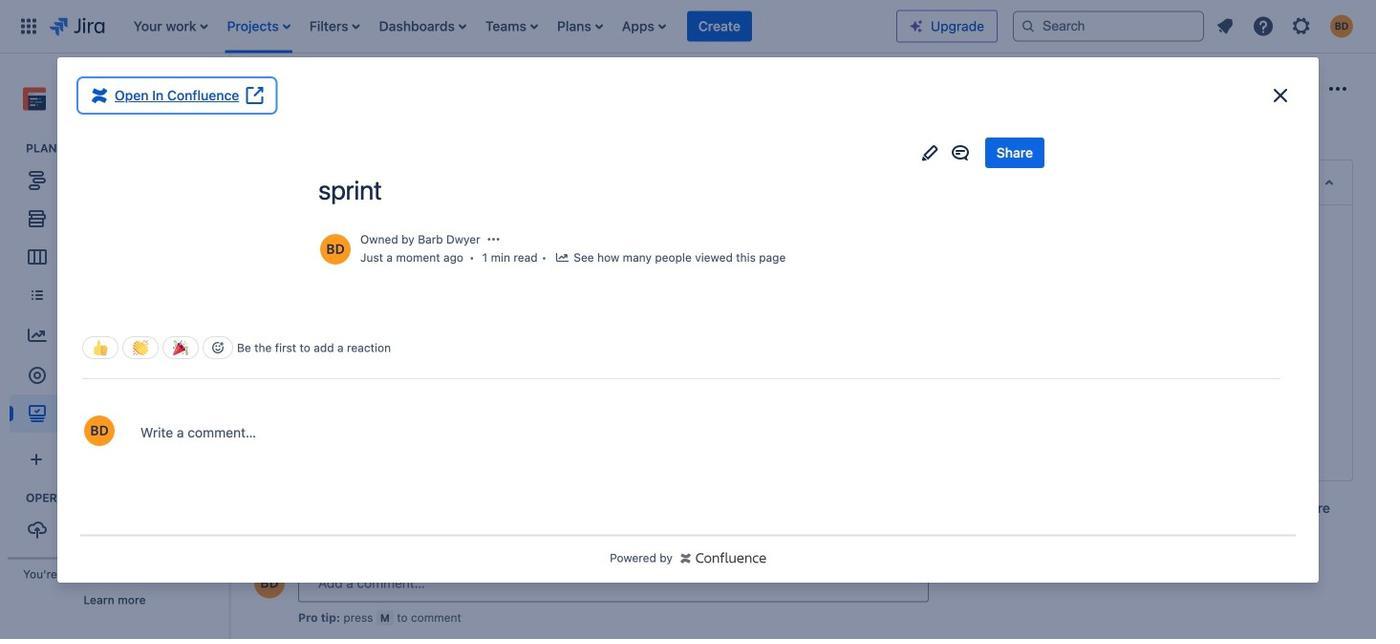 Task type: vqa. For each thing, say whether or not it's contained in the screenshot.
8th "list item" from right
yes



Task type: locate. For each thing, give the bounding box(es) containing it.
confluence image
[[680, 551, 766, 566], [680, 551, 766, 566]]

0 vertical spatial group
[[10, 141, 228, 439]]

0 horizontal spatial list
[[124, 0, 896, 53]]

1 vertical spatial heading
[[26, 490, 228, 506]]

heading
[[26, 141, 228, 156], [26, 490, 228, 506]]

group
[[10, 141, 228, 439], [10, 490, 228, 555], [8, 557, 222, 639]]

Search field
[[1013, 11, 1204, 42]]

list
[[124, 0, 896, 53], [1208, 9, 1365, 43]]

jira image
[[50, 15, 105, 38], [50, 15, 105, 38]]

None search field
[[1013, 11, 1204, 42]]

7 list item from the left
[[616, 0, 672, 53]]

1 list item from the left
[[128, 0, 214, 53]]

priority: medium image
[[745, 554, 764, 573]]

2 list item from the left
[[221, 0, 296, 53]]

1 horizontal spatial list
[[1208, 9, 1365, 43]]

6 list item from the left
[[551, 0, 609, 53]]

dialog
[[57, 57, 1319, 583]]

5 list item from the left
[[480, 0, 544, 53]]

primary element
[[11, 0, 896, 53]]

0 vertical spatial heading
[[26, 141, 228, 156]]

1 vertical spatial group
[[10, 490, 228, 555]]

list item
[[128, 0, 214, 53], [221, 0, 296, 53], [304, 0, 366, 53], [373, 0, 472, 53], [480, 0, 544, 53], [551, 0, 609, 53], [616, 0, 672, 53], [687, 0, 752, 53]]

2 vertical spatial group
[[8, 557, 222, 639]]

banner
[[0, 0, 1376, 54]]



Task type: describe. For each thing, give the bounding box(es) containing it.
details element
[[963, 160, 1353, 205]]

2 heading from the top
[[26, 490, 228, 506]]

search image
[[1021, 19, 1036, 34]]

goal image
[[29, 367, 46, 384]]

Add a comment… field
[[298, 564, 929, 603]]

8 list item from the left
[[687, 0, 752, 53]]

4 list item from the left
[[373, 0, 472, 53]]

1 heading from the top
[[26, 141, 228, 156]]

3 list item from the left
[[304, 0, 366, 53]]

sidebar element
[[0, 54, 229, 639]]



